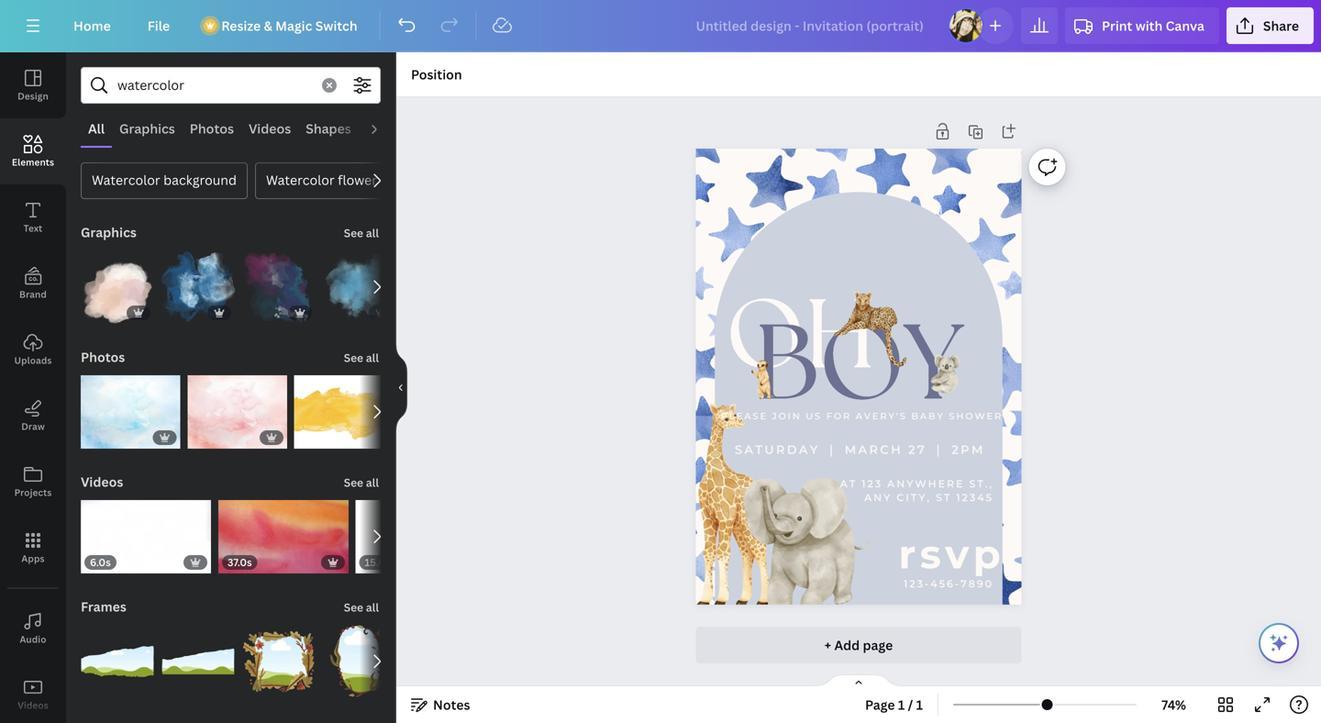 Task type: describe. For each thing, give the bounding box(es) containing it.
draw button
[[0, 383, 66, 449]]

boy
[[755, 304, 963, 423]]

file button
[[133, 7, 185, 44]]

home
[[73, 17, 111, 34]]

7890
[[961, 578, 994, 590]]

frames button
[[79, 588, 128, 625]]

Search elements search field
[[117, 68, 311, 103]]

canva assistant image
[[1268, 632, 1290, 654]]

see all for videos
[[344, 475, 379, 490]]

+ add page
[[825, 637, 893, 654]]

oval simple thanksgiving watercolor frame image
[[242, 625, 316, 698]]

avery's
[[856, 410, 908, 422]]

37.0s group
[[218, 489, 348, 574]]

saturday
[[735, 442, 820, 457]]

projects button
[[0, 449, 66, 515]]

1 vertical spatial graphics
[[81, 223, 137, 241]]

1 torn paper frame illustration image from the left
[[81, 625, 154, 698]]

watercolor flower button
[[255, 162, 388, 199]]

side panel tab list
[[0, 52, 66, 723]]

design
[[18, 90, 49, 102]]

elements
[[12, 156, 54, 168]]

text button
[[0, 184, 66, 251]]

/
[[908, 696, 914, 714]]

123-456-7890
[[904, 578, 994, 590]]

watercolor brush image
[[323, 251, 397, 324]]

position
[[411, 66, 462, 83]]

saturday │ march 27 │ 2pm
[[735, 442, 985, 457]]

1 vertical spatial graphics button
[[79, 214, 138, 251]]

st
[[936, 492, 952, 504]]

show pages image
[[815, 674, 903, 688]]

74%
[[1162, 696, 1187, 714]]

background
[[164, 171, 237, 189]]

all button
[[81, 111, 112, 146]]

blue watercolor background image
[[81, 375, 180, 449]]

0 vertical spatial graphics
[[119, 120, 175, 137]]

audio inside side panel tab list
[[20, 633, 46, 646]]

page 1 / 1
[[866, 696, 923, 714]]

anywhere
[[888, 478, 965, 490]]

share
[[1264, 17, 1300, 34]]

notes button
[[404, 690, 478, 720]]

all
[[88, 120, 105, 137]]

page
[[866, 696, 895, 714]]

design button
[[0, 52, 66, 118]]

0 horizontal spatial photos button
[[79, 339, 127, 375]]

main menu bar
[[0, 0, 1322, 52]]

27
[[909, 442, 927, 457]]

elements button
[[0, 118, 66, 184]]

apps button
[[0, 515, 66, 581]]

print with canva
[[1102, 17, 1205, 34]]

march
[[845, 442, 903, 457]]

0 horizontal spatial audio button
[[0, 596, 66, 662]]

apps
[[21, 553, 45, 565]]

videos inside side panel tab list
[[18, 699, 48, 712]]

2 horizontal spatial videos button
[[241, 111, 298, 146]]

see all for photos
[[344, 350, 379, 365]]

2 horizontal spatial videos
[[249, 120, 291, 137]]

watercolor background
[[92, 171, 237, 189]]

share button
[[1227, 7, 1314, 44]]

magic
[[275, 17, 312, 34]]

hide image
[[396, 344, 408, 432]]

watercolor for watercolor background
[[92, 171, 160, 189]]

oh
[[726, 280, 876, 390]]



Task type: vqa. For each thing, say whether or not it's contained in the screenshot.
All button
yes



Task type: locate. For each thing, give the bounding box(es) containing it.
1 see from the top
[[344, 225, 364, 240]]

audio down apps
[[20, 633, 46, 646]]

torn paper frame illustration image
[[81, 625, 154, 698], [162, 625, 235, 698]]

all down yellow watercolor stripe with paper texture and watercolor edges. image
[[366, 475, 379, 490]]

0 horizontal spatial watercolor
[[92, 171, 160, 189]]

│ right 27
[[932, 442, 947, 457]]

shapes button
[[298, 111, 359, 146]]

1 horizontal spatial │
[[932, 442, 947, 457]]

see for graphics
[[344, 225, 364, 240]]

see down flower
[[344, 225, 364, 240]]

watercolor left flower
[[266, 171, 335, 189]]

+
[[825, 637, 832, 654]]

2 vertical spatial videos button
[[0, 662, 66, 723]]

2 all from the top
[[366, 350, 379, 365]]

&
[[264, 17, 272, 34]]

3 see all from the top
[[344, 475, 379, 490]]

baby
[[912, 410, 945, 422]]

0 horizontal spatial 1
[[898, 696, 905, 714]]

graphics right the all button
[[119, 120, 175, 137]]

1 right "/"
[[917, 696, 923, 714]]

│
[[826, 442, 840, 457], [932, 442, 947, 457]]

all for graphics
[[366, 225, 379, 240]]

1 vertical spatial videos button
[[79, 464, 125, 500]]

3 see from the top
[[344, 475, 364, 490]]

flower
[[338, 171, 377, 189]]

1 vertical spatial videos
[[81, 473, 123, 491]]

watercolor flower
[[266, 171, 377, 189]]

74% button
[[1145, 690, 1204, 720]]

canva
[[1166, 17, 1205, 34]]

audio
[[366, 120, 403, 137], [20, 633, 46, 646]]

brand
[[19, 288, 47, 301]]

2 1 from the left
[[917, 696, 923, 714]]

see all
[[344, 225, 379, 240], [344, 350, 379, 365], [344, 475, 379, 490], [344, 600, 379, 615]]

123
[[862, 478, 883, 490]]

yellow watercolor stripe with paper texture and watercolor edges. image
[[294, 375, 425, 449]]

see all button down yellow watercolor stripe with paper texture and watercolor edges. image
[[342, 464, 381, 500]]

1 see all from the top
[[344, 225, 379, 240]]

abstract smokey watercolor illustration image
[[81, 251, 154, 324]]

1 watercolor from the left
[[92, 171, 160, 189]]

0 horizontal spatial videos button
[[0, 662, 66, 723]]

videos button
[[241, 111, 298, 146], [79, 464, 125, 500], [0, 662, 66, 723]]

see all left 'hide' image at left
[[344, 350, 379, 365]]

2 vertical spatial videos
[[18, 699, 48, 712]]

see all button down flower
[[342, 214, 381, 251]]

frames
[[81, 598, 126, 615]]

all down 15.0s
[[366, 600, 379, 615]]

see all for graphics
[[344, 225, 379, 240]]

1 1 from the left
[[898, 696, 905, 714]]

all down flower
[[366, 225, 379, 240]]

us
[[806, 410, 822, 422]]

home link
[[59, 7, 126, 44]]

123-
[[904, 578, 931, 590]]

1 horizontal spatial videos
[[81, 473, 123, 491]]

see all button left 'hide' image at left
[[342, 339, 381, 375]]

blue watercolor stain image
[[162, 251, 235, 324]]

see for frames
[[344, 600, 364, 615]]

position button
[[404, 60, 470, 89]]

1 horizontal spatial audio button
[[359, 111, 410, 146]]

any
[[865, 492, 892, 504]]

with
[[1136, 17, 1163, 34]]

15.0s group
[[356, 500, 486, 574]]

see all down 15.0s
[[344, 600, 379, 615]]

1 horizontal spatial videos button
[[79, 464, 125, 500]]

see down yellow watercolor stripe with paper texture and watercolor edges. image
[[344, 475, 364, 490]]

1 vertical spatial photos
[[81, 348, 125, 366]]

resize & magic switch button
[[192, 7, 372, 44]]

Design title text field
[[681, 7, 941, 44]]

notes
[[433, 696, 470, 714]]

3 all from the top
[[366, 475, 379, 490]]

videos
[[249, 120, 291, 137], [81, 473, 123, 491], [18, 699, 48, 712]]

2pm
[[952, 442, 985, 457]]

1 see all button from the top
[[342, 214, 381, 251]]

at 123 anywhere st., any city, st 12345
[[840, 478, 994, 504]]

photos
[[190, 120, 234, 137], [81, 348, 125, 366]]

print with canva button
[[1066, 7, 1220, 44]]

456-
[[931, 578, 961, 590]]

0 vertical spatial videos
[[249, 120, 291, 137]]

2 │ from the left
[[932, 442, 947, 457]]

see all button for graphics
[[342, 214, 381, 251]]

all for videos
[[366, 475, 379, 490]]

file
[[148, 17, 170, 34]]

uploads
[[14, 354, 52, 367]]

audio button right shapes
[[359, 111, 410, 146]]

switch
[[315, 17, 358, 34]]

0 vertical spatial graphics button
[[112, 111, 182, 146]]

4 see from the top
[[344, 600, 364, 615]]

photos button down search elements search box
[[182, 111, 241, 146]]

│ down for
[[826, 442, 840, 457]]

all for frames
[[366, 600, 379, 615]]

photos down search elements search box
[[190, 120, 234, 137]]

1 vertical spatial audio button
[[0, 596, 66, 662]]

+ add page button
[[696, 627, 1022, 664]]

1 horizontal spatial 1
[[917, 696, 923, 714]]

1 horizontal spatial watercolor
[[266, 171, 335, 189]]

add
[[835, 637, 860, 654]]

draw
[[21, 420, 45, 433]]

brand button
[[0, 251, 66, 317]]

watercolor
[[92, 171, 160, 189], [266, 171, 335, 189]]

1 horizontal spatial torn paper frame illustration image
[[162, 625, 235, 698]]

1 vertical spatial audio
[[20, 633, 46, 646]]

see for videos
[[344, 475, 364, 490]]

1
[[898, 696, 905, 714], [917, 696, 923, 714]]

0 horizontal spatial audio
[[20, 633, 46, 646]]

6.0s
[[90, 555, 111, 569]]

4 see all from the top
[[344, 600, 379, 615]]

all for photos
[[366, 350, 379, 365]]

please
[[721, 410, 768, 422]]

3 see all button from the top
[[342, 464, 381, 500]]

2 see all from the top
[[344, 350, 379, 365]]

2 watercolor from the left
[[266, 171, 335, 189]]

watercolor background button
[[81, 162, 248, 199]]

0 horizontal spatial videos
[[18, 699, 48, 712]]

1 left "/"
[[898, 696, 905, 714]]

graphics button
[[112, 111, 182, 146], [79, 214, 138, 251]]

torn paper frame illustration image down frames
[[81, 625, 154, 698]]

see up rectangle simple thanksgiving watercolor frame image
[[344, 600, 364, 615]]

projects
[[14, 486, 52, 499]]

uploads button
[[0, 317, 66, 383]]

see up yellow watercolor stripe with paper texture and watercolor edges. image
[[344, 350, 364, 365]]

print
[[1102, 17, 1133, 34]]

for
[[827, 410, 852, 422]]

4 see all button from the top
[[342, 588, 381, 625]]

12345
[[957, 492, 994, 504]]

audio right shapes button
[[366, 120, 403, 137]]

1 vertical spatial photos button
[[79, 339, 127, 375]]

rsvp
[[899, 530, 1005, 579]]

see all down flower
[[344, 225, 379, 240]]

all left 'hide' image at left
[[366, 350, 379, 365]]

15.0s
[[365, 555, 391, 569]]

see all button for photos
[[342, 339, 381, 375]]

1 all from the top
[[366, 225, 379, 240]]

see for photos
[[344, 350, 364, 365]]

st.,
[[970, 478, 994, 490]]

group
[[81, 240, 154, 324], [162, 240, 235, 324], [242, 240, 316, 324], [323, 251, 397, 324], [81, 364, 180, 449], [188, 364, 287, 449], [294, 375, 425, 449], [242, 614, 316, 698], [81, 625, 154, 698], [162, 625, 235, 698], [323, 625, 397, 698]]

please join us for avery's baby shower
[[721, 410, 1003, 422]]

0 horizontal spatial │
[[826, 442, 840, 457]]

4 all from the top
[[366, 600, 379, 615]]

0 horizontal spatial photos
[[81, 348, 125, 366]]

photos button right uploads
[[79, 339, 127, 375]]

page
[[863, 637, 893, 654]]

watercolor pastel splash image
[[242, 251, 316, 324]]

graphics button right all at the top
[[112, 111, 182, 146]]

watercolor for watercolor flower
[[266, 171, 335, 189]]

0 vertical spatial videos button
[[241, 111, 298, 146]]

shapes
[[306, 120, 351, 137]]

see all button
[[342, 214, 381, 251], [342, 339, 381, 375], [342, 464, 381, 500], [342, 588, 381, 625]]

0 vertical spatial audio
[[366, 120, 403, 137]]

6.0s group
[[81, 489, 211, 574]]

watercolor down the all button
[[92, 171, 160, 189]]

0 vertical spatial audio button
[[359, 111, 410, 146]]

0 vertical spatial photos button
[[182, 111, 241, 146]]

1 │ from the left
[[826, 442, 840, 457]]

torn paper frame illustration image left oval simple thanksgiving watercolor frame image
[[162, 625, 235, 698]]

red watercolor background image
[[188, 375, 287, 449]]

2 see from the top
[[344, 350, 364, 365]]

see all button for videos
[[342, 464, 381, 500]]

1 horizontal spatial photos
[[190, 120, 234, 137]]

photos up blue watercolor background image
[[81, 348, 125, 366]]

resize & magic switch
[[221, 17, 358, 34]]

2 torn paper frame illustration image from the left
[[162, 625, 235, 698]]

1 horizontal spatial photos button
[[182, 111, 241, 146]]

see all button down 15.0s
[[342, 588, 381, 625]]

graphics
[[119, 120, 175, 137], [81, 223, 137, 241]]

graphics button down watercolor background button
[[79, 214, 138, 251]]

resize
[[221, 17, 261, 34]]

text
[[24, 222, 43, 235]]

join
[[772, 410, 802, 422]]

at
[[840, 478, 857, 490]]

rectangle simple thanksgiving watercolor frame image
[[323, 625, 397, 698]]

see
[[344, 225, 364, 240], [344, 350, 364, 365], [344, 475, 364, 490], [344, 600, 364, 615]]

city,
[[897, 492, 932, 504]]

audio button down apps
[[0, 596, 66, 662]]

1 horizontal spatial audio
[[366, 120, 403, 137]]

0 horizontal spatial torn paper frame illustration image
[[81, 625, 154, 698]]

see all button for frames
[[342, 588, 381, 625]]

photos button
[[182, 111, 241, 146], [79, 339, 127, 375]]

0 vertical spatial photos
[[190, 120, 234, 137]]

37.0s
[[227, 555, 252, 569]]

see all for frames
[[344, 600, 379, 615]]

see all down yellow watercolor stripe with paper texture and watercolor edges. image
[[344, 475, 379, 490]]

2 see all button from the top
[[342, 339, 381, 375]]

graphics up abstract smokey watercolor illustration image
[[81, 223, 137, 241]]

all
[[366, 225, 379, 240], [366, 350, 379, 365], [366, 475, 379, 490], [366, 600, 379, 615]]

shower
[[949, 410, 1003, 422]]



